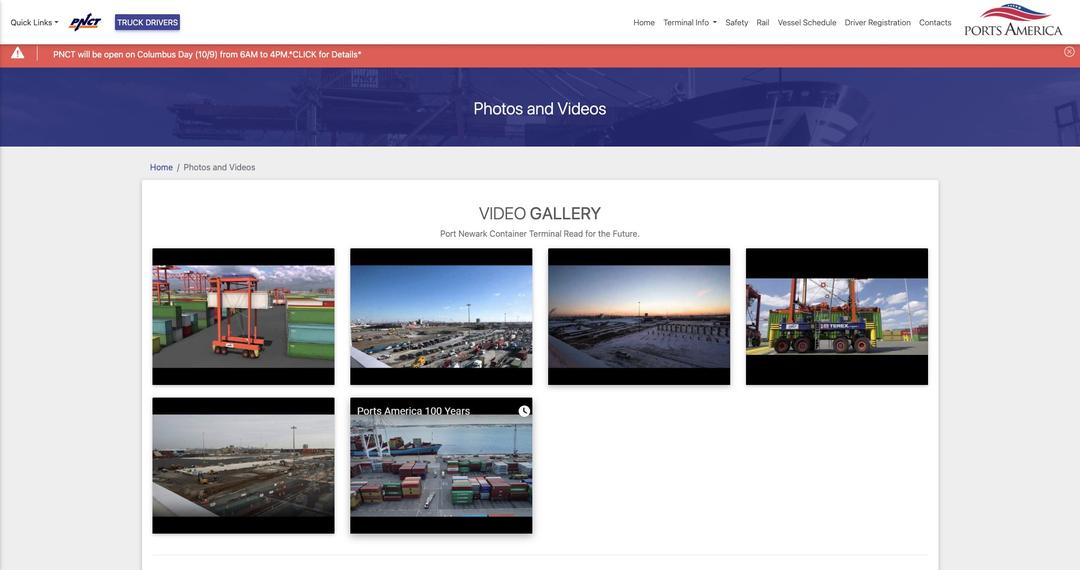 Task type: vqa. For each thing, say whether or not it's contained in the screenshot.
the Schedule
yes



Task type: describe. For each thing, give the bounding box(es) containing it.
be
[[92, 49, 102, 59]]

details*
[[332, 49, 362, 59]]

for inside alert
[[319, 49, 329, 59]]

future.
[[613, 229, 640, 239]]

contacts link
[[915, 12, 956, 32]]

safety link
[[722, 12, 753, 32]]

0 horizontal spatial videos
[[229, 162, 255, 172]]

1 horizontal spatial photos
[[474, 98, 523, 118]]

quick links
[[11, 17, 52, 27]]

truck drivers link
[[115, 14, 180, 30]]

registration
[[869, 17, 911, 27]]

1 vertical spatial home
[[150, 162, 173, 172]]

vessel schedule
[[778, 17, 837, 27]]

port newark container terminal read for the future.
[[440, 229, 640, 239]]

pnct will be open on columbus day (10/9) from 6am to 4pm.*click for details* alert
[[0, 39, 1080, 67]]

0 vertical spatial photos and videos
[[474, 98, 607, 118]]

0 horizontal spatial and
[[213, 162, 227, 172]]

6am
[[240, 49, 258, 59]]

vessel schedule link
[[774, 12, 841, 32]]

vessel
[[778, 17, 801, 27]]

container
[[490, 229, 527, 239]]

1 horizontal spatial home
[[634, 17, 655, 27]]

close image
[[1065, 47, 1075, 57]]

terminal info link
[[659, 12, 722, 32]]

quick links link
[[11, 16, 58, 28]]

port
[[440, 229, 456, 239]]

the
[[598, 229, 611, 239]]

0 horizontal spatial terminal
[[529, 229, 562, 239]]

columbus
[[137, 49, 176, 59]]

0 vertical spatial terminal
[[664, 17, 694, 27]]

on
[[126, 49, 135, 59]]



Task type: locate. For each thing, give the bounding box(es) containing it.
1 horizontal spatial terminal
[[664, 17, 694, 27]]

0 horizontal spatial for
[[319, 49, 329, 59]]

info
[[696, 17, 709, 27]]

video gallery
[[479, 203, 601, 223]]

photos and videos
[[474, 98, 607, 118], [184, 162, 255, 172]]

1 vertical spatial photos and videos
[[184, 162, 255, 172]]

1 vertical spatial for
[[586, 229, 596, 239]]

pnct will be open on columbus day (10/9) from 6am to 4pm.*click for details*
[[53, 49, 362, 59]]

terminal
[[664, 17, 694, 27], [529, 229, 562, 239]]

0 vertical spatial for
[[319, 49, 329, 59]]

home
[[634, 17, 655, 27], [150, 162, 173, 172]]

driver registration link
[[841, 12, 915, 32]]

and
[[527, 98, 554, 118], [213, 162, 227, 172]]

open
[[104, 49, 123, 59]]

0 horizontal spatial home link
[[150, 162, 173, 172]]

rail
[[757, 17, 770, 27]]

0 vertical spatial videos
[[558, 98, 607, 118]]

1 vertical spatial terminal
[[529, 229, 562, 239]]

schedule
[[803, 17, 837, 27]]

1 vertical spatial and
[[213, 162, 227, 172]]

1 vertical spatial photos
[[184, 162, 211, 172]]

safety
[[726, 17, 749, 27]]

1 vertical spatial videos
[[229, 162, 255, 172]]

contacts
[[920, 17, 952, 27]]

links
[[33, 17, 52, 27]]

for left the
[[586, 229, 596, 239]]

home link
[[630, 12, 659, 32], [150, 162, 173, 172]]

video
[[479, 203, 526, 223]]

drivers
[[146, 17, 178, 27]]

gallery
[[530, 203, 601, 223]]

day
[[178, 49, 193, 59]]

truck drivers
[[117, 17, 178, 27]]

4pm.*click
[[270, 49, 317, 59]]

1 vertical spatial home link
[[150, 162, 173, 172]]

1 horizontal spatial home link
[[630, 12, 659, 32]]

truck
[[117, 17, 143, 27]]

(10/9)
[[195, 49, 218, 59]]

0 horizontal spatial photos
[[184, 162, 211, 172]]

video image
[[152, 249, 334, 385], [350, 249, 532, 385], [548, 249, 730, 385], [746, 249, 928, 385], [152, 398, 334, 534], [350, 398, 532, 534]]

videos
[[558, 98, 607, 118], [229, 162, 255, 172]]

terminal down the video gallery at the top of page
[[529, 229, 562, 239]]

rail link
[[753, 12, 774, 32]]

read
[[564, 229, 583, 239]]

0 vertical spatial home link
[[630, 12, 659, 32]]

terminal left info
[[664, 17, 694, 27]]

1 horizontal spatial for
[[586, 229, 596, 239]]

quick
[[11, 17, 31, 27]]

0 vertical spatial photos
[[474, 98, 523, 118]]

0 vertical spatial home
[[634, 17, 655, 27]]

from
[[220, 49, 238, 59]]

pnct will be open on columbus day (10/9) from 6am to 4pm.*click for details* link
[[53, 48, 362, 60]]

1 horizontal spatial photos and videos
[[474, 98, 607, 118]]

0 vertical spatial and
[[527, 98, 554, 118]]

for
[[319, 49, 329, 59], [586, 229, 596, 239]]

1 horizontal spatial and
[[527, 98, 554, 118]]

to
[[260, 49, 268, 59]]

driver
[[845, 17, 867, 27]]

1 horizontal spatial videos
[[558, 98, 607, 118]]

0 horizontal spatial photos and videos
[[184, 162, 255, 172]]

for left the details*
[[319, 49, 329, 59]]

terminal info
[[664, 17, 709, 27]]

will
[[78, 49, 90, 59]]

driver registration
[[845, 17, 911, 27]]

newark
[[459, 229, 488, 239]]

0 horizontal spatial home
[[150, 162, 173, 172]]

photos
[[474, 98, 523, 118], [184, 162, 211, 172]]

pnct
[[53, 49, 76, 59]]



